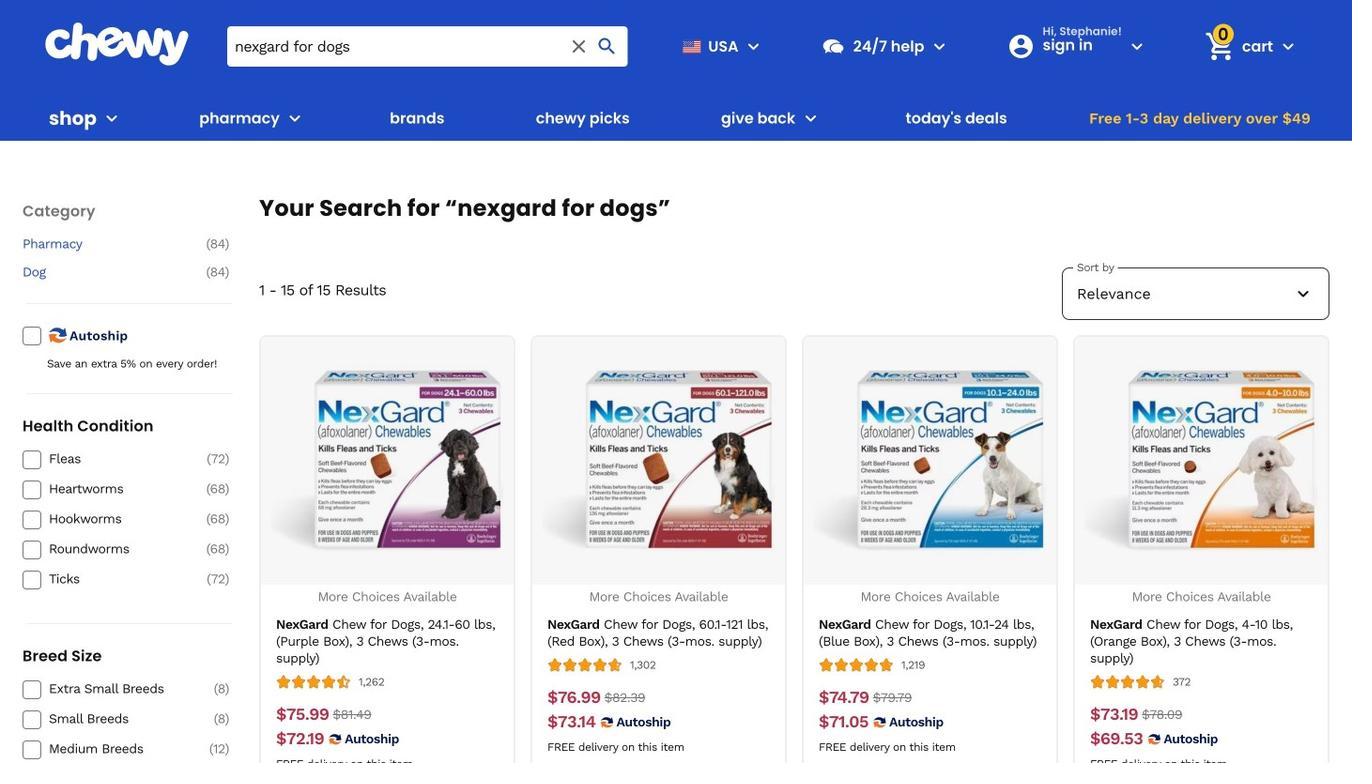 Task type: describe. For each thing, give the bounding box(es) containing it.
give back menu image
[[799, 107, 822, 130]]

chewy home image
[[44, 23, 190, 66]]

menu image
[[100, 107, 123, 130]]

nexgard chew for dogs, 10.1-24 lbs, (blue box), 3 chews (3-mos. supply) image
[[814, 345, 1047, 577]]

menu image
[[742, 35, 765, 58]]

account menu image
[[1126, 35, 1148, 58]]

nexgard chew for dogs, 4-10 lbs, (orange box), 3 chews (3-mos. supply) image
[[1085, 345, 1318, 577]]

chewy support image
[[821, 34, 846, 58]]

nexgard chew for dogs, 60.1-121 lbs, (red box), 3 chews (3-mos. supply) image
[[542, 345, 775, 577]]



Task type: vqa. For each thing, say whether or not it's contained in the screenshot.
Tasty
no



Task type: locate. For each thing, give the bounding box(es) containing it.
None text field
[[873, 688, 912, 709], [276, 705, 329, 725], [1142, 705, 1182, 725], [276, 729, 324, 750], [873, 688, 912, 709], [276, 705, 329, 725], [1142, 705, 1182, 725], [276, 729, 324, 750]]

Search text field
[[227, 26, 628, 66]]

items image
[[1203, 30, 1236, 63]]

submit search image
[[596, 35, 618, 58]]

None text field
[[547, 688, 601, 709], [604, 688, 645, 709], [819, 688, 869, 709], [333, 705, 371, 725], [1090, 705, 1138, 725], [547, 712, 596, 733], [819, 712, 869, 733], [1090, 729, 1143, 750], [547, 688, 601, 709], [604, 688, 645, 709], [819, 688, 869, 709], [333, 705, 371, 725], [1090, 705, 1138, 725], [547, 712, 596, 733], [819, 712, 869, 733], [1090, 729, 1143, 750]]

nexgard chew for dogs, 24.1-60 lbs, (purple box), 3 chews (3-mos. supply) image
[[271, 345, 504, 577]]

help menu image
[[928, 35, 951, 58]]

site banner
[[0, 0, 1352, 179]]

Product search field
[[227, 26, 628, 66]]

delete search image
[[568, 35, 590, 58]]

pharmacy menu image
[[283, 107, 306, 130]]

cart menu image
[[1277, 35, 1300, 58]]



